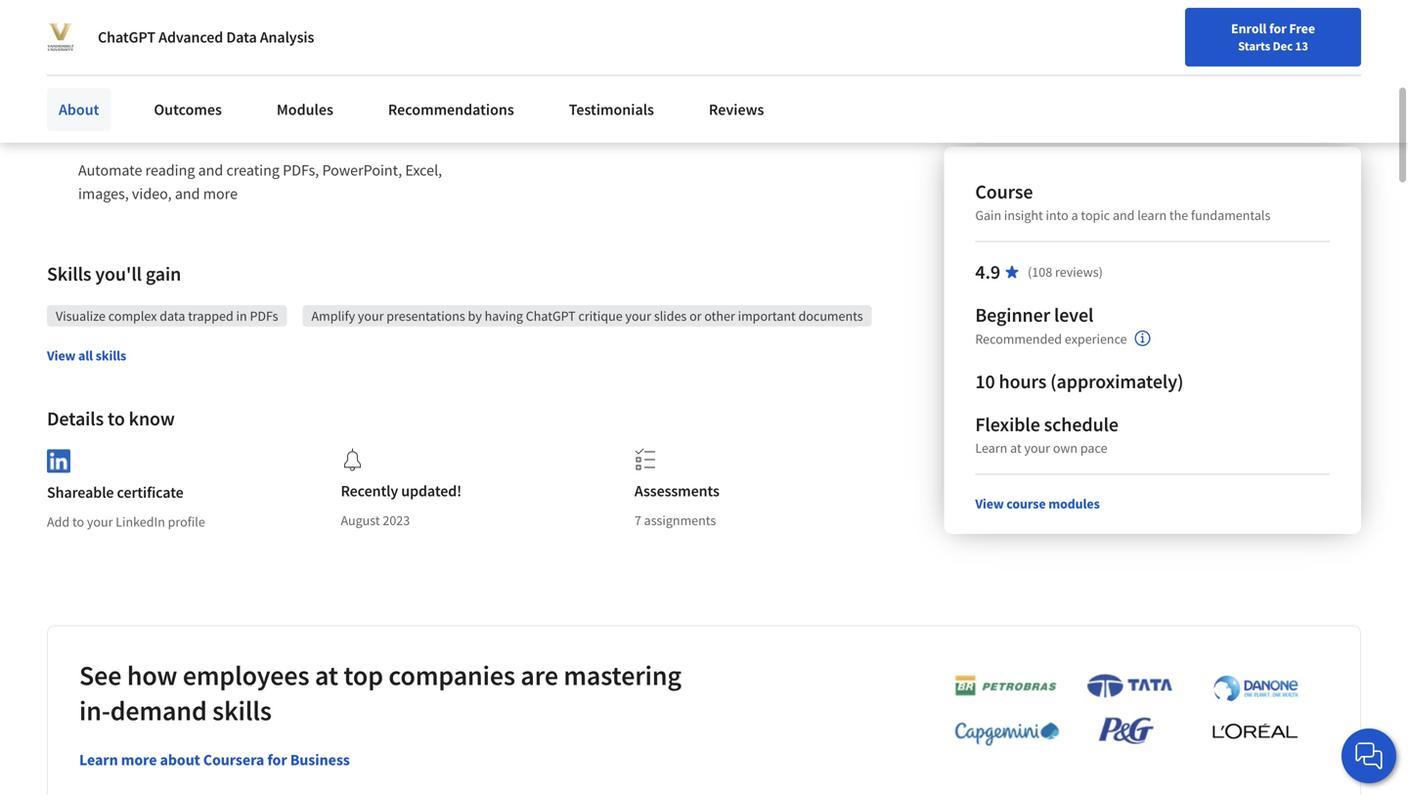 Task type: describe. For each thing, give the bounding box(es) containing it.
testimonials link
[[557, 88, 666, 131]]

0 vertical spatial learn
[[144, 54, 187, 79]]

your left "slides"
[[626, 307, 652, 325]]

your down shareable certificate
[[87, 513, 113, 531]]

august 2023
[[341, 512, 410, 529]]

recently updated!
[[341, 481, 462, 501]]

all
[[78, 347, 93, 365]]

shareable
[[47, 483, 114, 503]]

information about difficulty level pre-requisites. image
[[1135, 331, 1151, 346]]

to for your
[[72, 513, 84, 531]]

excel,
[[405, 160, 442, 180]]

flexible
[[976, 412, 1041, 437]]

by
[[468, 307, 482, 325]]

automate for automate reading and creating pdfs, powerpoint, excel, images, video, and more
[[78, 160, 142, 180]]

learn inside course gain insight into a topic and learn the fundamentals
[[1138, 206, 1167, 224]]

own
[[1053, 439, 1078, 457]]

recommended
[[976, 330, 1063, 348]]

certificate
[[117, 483, 184, 503]]

recently
[[341, 481, 398, 501]]

skills
[[47, 262, 91, 286]]

top
[[344, 659, 383, 693]]

advanced
[[159, 27, 223, 47]]

are
[[521, 659, 559, 693]]

modules
[[1049, 495, 1100, 513]]

pdfs
[[250, 307, 278, 325]]

details to know
[[47, 407, 175, 431]]

view for view all skills
[[47, 347, 76, 365]]

modules link
[[265, 88, 345, 131]]

assessments
[[635, 481, 720, 501]]

you'll for skills
[[95, 262, 142, 286]]

more inside the automate reading and creating pdfs, powerpoint, excel, images, video, and more
[[203, 184, 238, 203]]

schedule
[[1045, 412, 1119, 437]]

chatgpt advanced data analysis
[[98, 27, 314, 47]]

experience
[[1065, 330, 1128, 348]]

august
[[341, 512, 380, 529]]

automate tasks in your work and life with chatgpt code interpreter
[[78, 98, 447, 141]]

updated!
[[401, 481, 462, 501]]

testimonials
[[569, 100, 654, 119]]

tasks
[[145, 98, 179, 117]]

learn more about coursera for business link
[[79, 751, 350, 770]]

coursera image
[[23, 16, 148, 47]]

automate reading and creating pdfs, powerpoint, excel, images, video, and more
[[78, 160, 445, 203]]

outcomes link
[[142, 88, 234, 131]]

visualize
[[56, 307, 106, 325]]

dec
[[1273, 38, 1293, 54]]

your right the amplify
[[358, 307, 384, 325]]

complex
[[108, 307, 157, 325]]

powerpoint,
[[322, 160, 402, 180]]

starts
[[1239, 38, 1271, 54]]

visualize complex data trapped in pdfs
[[56, 307, 278, 325]]

how
[[127, 659, 177, 693]]

interpreter
[[78, 121, 149, 141]]

view for view course modules
[[976, 495, 1004, 513]]

details
[[47, 407, 104, 431]]

skills inside see how employees at top companies are mastering in-demand skills
[[212, 694, 272, 728]]

profile
[[168, 513, 205, 531]]

hours
[[999, 369, 1047, 394]]

know
[[129, 407, 175, 431]]

having
[[485, 307, 523, 325]]

learn more about coursera for business
[[79, 751, 350, 770]]

at for top
[[315, 659, 338, 693]]

and right reading
[[198, 160, 223, 180]]

mastering
[[564, 659, 682, 693]]

and down reading
[[175, 184, 200, 203]]

critique
[[579, 307, 623, 325]]

learn inside flexible schedule learn at your own pace
[[976, 439, 1008, 457]]

what you'll learn
[[47, 54, 187, 79]]

reviews link
[[697, 88, 776, 131]]

employees
[[183, 659, 310, 693]]

presentations
[[387, 307, 465, 325]]

and inside automate tasks in your work and life with chatgpt code interpreter
[[267, 98, 292, 117]]

about
[[160, 751, 200, 770]]

add
[[47, 513, 70, 531]]

work
[[231, 98, 263, 117]]

(108
[[1028, 263, 1053, 281]]

coursera
[[203, 751, 264, 770]]

view all skills button
[[47, 346, 126, 366]]

flexible schedule learn at your own pace
[[976, 412, 1119, 457]]

for inside enroll for free starts dec 13
[[1270, 20, 1287, 37]]

important
[[738, 307, 796, 325]]

outcomes
[[154, 100, 222, 119]]

about link
[[47, 88, 111, 131]]

reading
[[145, 160, 195, 180]]

assignments
[[644, 512, 716, 529]]

13
[[1296, 38, 1309, 54]]

pace
[[1081, 439, 1108, 457]]

recommended experience
[[976, 330, 1128, 348]]



Task type: locate. For each thing, give the bounding box(es) containing it.
0 vertical spatial to
[[108, 407, 125, 431]]

your left own
[[1025, 439, 1051, 457]]

1 horizontal spatial for
[[1270, 20, 1287, 37]]

0 horizontal spatial view
[[47, 347, 76, 365]]

None search field
[[279, 12, 602, 51]]

gain
[[976, 206, 1002, 224]]

vanderbilt university image
[[47, 23, 74, 51]]

learn
[[976, 439, 1008, 457], [79, 751, 118, 770]]

7
[[635, 512, 642, 529]]

0 horizontal spatial chatgpt
[[98, 27, 156, 47]]

slides
[[654, 307, 687, 325]]

1 horizontal spatial learn
[[976, 439, 1008, 457]]

gain
[[146, 262, 181, 286]]

more left about in the left of the page
[[121, 751, 157, 770]]

0 horizontal spatial learn
[[79, 751, 118, 770]]

chatgpt right having
[[526, 307, 576, 325]]

(approximately)
[[1051, 369, 1184, 394]]

modules
[[277, 100, 333, 119]]

into
[[1046, 206, 1069, 224]]

chat with us image
[[1354, 741, 1385, 772]]

view all skills
[[47, 347, 126, 365]]

shareable certificate
[[47, 483, 184, 503]]

automate for automate tasks in your work and life with chatgpt code interpreter
[[78, 98, 142, 117]]

(108 reviews)
[[1028, 263, 1103, 281]]

view inside button
[[47, 347, 76, 365]]

in-
[[79, 694, 110, 728]]

course gain insight into a topic and learn the fundamentals
[[976, 180, 1271, 224]]

1 vertical spatial learn
[[79, 751, 118, 770]]

coursera enterprise logos image
[[926, 673, 1317, 757]]

insight
[[1005, 206, 1044, 224]]

automate up images,
[[78, 160, 142, 180]]

at left "top"
[[315, 659, 338, 693]]

1 horizontal spatial more
[[203, 184, 238, 203]]

and inside course gain insight into a topic and learn the fundamentals
[[1113, 206, 1135, 224]]

your inside automate tasks in your work and life with chatgpt code interpreter
[[198, 98, 227, 117]]

add to your linkedin profile
[[47, 513, 205, 531]]

1 vertical spatial automate
[[78, 160, 142, 180]]

your left work
[[198, 98, 227, 117]]

0 vertical spatial for
[[1270, 20, 1287, 37]]

1 vertical spatial skills
[[212, 694, 272, 728]]

10 hours (approximately)
[[976, 369, 1184, 394]]

1 automate from the top
[[78, 98, 142, 117]]

view course modules
[[976, 495, 1100, 513]]

demand
[[110, 694, 207, 728]]

at inside flexible schedule learn at your own pace
[[1011, 439, 1022, 457]]

1 vertical spatial learn
[[1138, 206, 1167, 224]]

amplify
[[312, 307, 355, 325]]

the
[[1170, 206, 1189, 224]]

view
[[47, 347, 76, 365], [976, 495, 1004, 513]]

enroll
[[1232, 20, 1267, 37]]

for left "business"
[[267, 751, 287, 770]]

what
[[47, 54, 90, 79]]

more
[[203, 184, 238, 203], [121, 751, 157, 770]]

with
[[318, 98, 347, 117]]

a
[[1072, 206, 1079, 224]]

0 vertical spatial more
[[203, 184, 238, 203]]

1 vertical spatial chatgpt
[[350, 98, 407, 117]]

0 vertical spatial at
[[1011, 439, 1022, 457]]

1 horizontal spatial to
[[108, 407, 125, 431]]

at for your
[[1011, 439, 1022, 457]]

skills down employees
[[212, 694, 272, 728]]

1 horizontal spatial at
[[1011, 439, 1022, 457]]

you'll down coursera "image"
[[94, 54, 140, 79]]

or
[[690, 307, 702, 325]]

1 horizontal spatial chatgpt
[[350, 98, 407, 117]]

menu item
[[1035, 20, 1161, 83]]

trapped
[[188, 307, 234, 325]]

business
[[290, 751, 350, 770]]

view left "all"
[[47, 347, 76, 365]]

data
[[226, 27, 257, 47]]

1 vertical spatial in
[[236, 307, 247, 325]]

2 vertical spatial chatgpt
[[526, 307, 576, 325]]

chatgpt up what you'll learn
[[98, 27, 156, 47]]

0 horizontal spatial to
[[72, 513, 84, 531]]

beginner level
[[976, 303, 1094, 327]]

and
[[267, 98, 292, 117], [198, 160, 223, 180], [175, 184, 200, 203], [1113, 206, 1135, 224]]

0 horizontal spatial at
[[315, 659, 338, 693]]

1 vertical spatial for
[[267, 751, 287, 770]]

learn down advanced
[[144, 54, 187, 79]]

for up dec
[[1270, 20, 1287, 37]]

you'll up complex
[[95, 262, 142, 286]]

at inside see how employees at top companies are mastering in-demand skills
[[315, 659, 338, 693]]

0 vertical spatial automate
[[78, 98, 142, 117]]

0 vertical spatial you'll
[[94, 54, 140, 79]]

view course modules link
[[976, 495, 1100, 513]]

learn down in-
[[79, 751, 118, 770]]

automate inside automate tasks in your work and life with chatgpt code interpreter
[[78, 98, 142, 117]]

reviews)
[[1056, 263, 1103, 281]]

documents
[[799, 307, 863, 325]]

skills you'll gain
[[47, 262, 181, 286]]

skills inside button
[[96, 347, 126, 365]]

0 vertical spatial view
[[47, 347, 76, 365]]

0 vertical spatial skills
[[96, 347, 126, 365]]

in right "tasks"
[[182, 98, 195, 117]]

at
[[1011, 439, 1022, 457], [315, 659, 338, 693]]

course
[[1007, 495, 1046, 513]]

at down the flexible
[[1011, 439, 1022, 457]]

learn left the
[[1138, 206, 1167, 224]]

1 horizontal spatial view
[[976, 495, 1004, 513]]

0 vertical spatial in
[[182, 98, 195, 117]]

life
[[295, 98, 315, 117]]

and right topic
[[1113, 206, 1135, 224]]

show notifications image
[[1181, 24, 1205, 48]]

to for know
[[108, 407, 125, 431]]

creating
[[226, 160, 280, 180]]

0 vertical spatial learn
[[976, 439, 1008, 457]]

linkedin
[[116, 513, 165, 531]]

to right add
[[72, 513, 84, 531]]

0 vertical spatial chatgpt
[[98, 27, 156, 47]]

in left pdfs
[[236, 307, 247, 325]]

recommendations
[[388, 100, 514, 119]]

view left course
[[976, 495, 1004, 513]]

learn
[[144, 54, 187, 79], [1138, 206, 1167, 224]]

you'll for what
[[94, 54, 140, 79]]

images,
[[78, 184, 129, 203]]

code
[[410, 98, 444, 117]]

beginner
[[976, 303, 1051, 327]]

pdfs,
[[283, 160, 319, 180]]

recommendations link
[[377, 88, 526, 131]]

and left the life
[[267, 98, 292, 117]]

1 vertical spatial you'll
[[95, 262, 142, 286]]

1 vertical spatial view
[[976, 495, 1004, 513]]

skills right "all"
[[96, 347, 126, 365]]

4.9
[[976, 260, 1001, 284]]

chatgpt right with
[[350, 98, 407, 117]]

automate inside the automate reading and creating pdfs, powerpoint, excel, images, video, and more
[[78, 160, 142, 180]]

0 horizontal spatial more
[[121, 751, 157, 770]]

for
[[1270, 20, 1287, 37], [267, 751, 287, 770]]

more down creating
[[203, 184, 238, 203]]

analysis
[[260, 27, 314, 47]]

companies
[[389, 659, 516, 693]]

2 horizontal spatial chatgpt
[[526, 307, 576, 325]]

level
[[1055, 303, 1094, 327]]

0 horizontal spatial in
[[182, 98, 195, 117]]

in inside automate tasks in your work and life with chatgpt code interpreter
[[182, 98, 195, 117]]

free
[[1290, 20, 1316, 37]]

to left know
[[108, 407, 125, 431]]

1 vertical spatial more
[[121, 751, 157, 770]]

0 horizontal spatial skills
[[96, 347, 126, 365]]

other
[[705, 307, 736, 325]]

1 vertical spatial to
[[72, 513, 84, 531]]

enroll for free starts dec 13
[[1232, 20, 1316, 54]]

1 horizontal spatial in
[[236, 307, 247, 325]]

video,
[[132, 184, 172, 203]]

amplify your presentations by having chatgpt critique your slides or other important documents
[[312, 307, 863, 325]]

automate up interpreter
[[78, 98, 142, 117]]

0 horizontal spatial learn
[[144, 54, 187, 79]]

see
[[79, 659, 122, 693]]

your inside flexible schedule learn at your own pace
[[1025, 439, 1051, 457]]

10
[[976, 369, 996, 394]]

1 vertical spatial at
[[315, 659, 338, 693]]

automate
[[78, 98, 142, 117], [78, 160, 142, 180]]

1 horizontal spatial skills
[[212, 694, 272, 728]]

learn down the flexible
[[976, 439, 1008, 457]]

2 automate from the top
[[78, 160, 142, 180]]

topic
[[1081, 206, 1111, 224]]

chatgpt inside automate tasks in your work and life with chatgpt code interpreter
[[350, 98, 407, 117]]

1 horizontal spatial learn
[[1138, 206, 1167, 224]]

about
[[59, 100, 99, 119]]

0 horizontal spatial for
[[267, 751, 287, 770]]



Task type: vqa. For each thing, say whether or not it's contained in the screenshot.
the bottom "in"
yes



